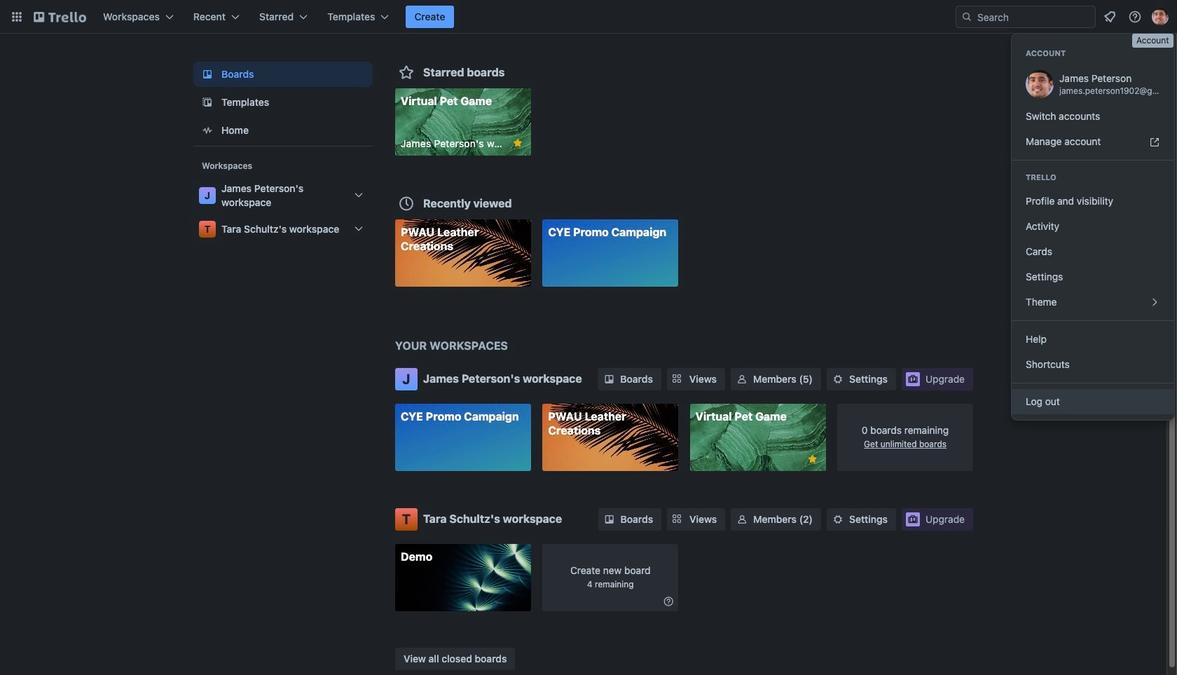Task type: locate. For each thing, give the bounding box(es) containing it.
home image
[[199, 122, 216, 139]]

back to home image
[[34, 6, 86, 28]]

1 vertical spatial sm image
[[662, 594, 676, 608]]

0 notifications image
[[1102, 8, 1119, 25]]

template board image
[[199, 94, 216, 111]]

tooltip
[[1133, 34, 1174, 47]]

sm image
[[602, 372, 616, 386], [735, 372, 749, 386], [831, 372, 845, 386], [736, 512, 750, 526], [831, 512, 845, 526]]

0 horizontal spatial sm image
[[603, 512, 617, 526]]

james peterson (jamespeterson93) image
[[1152, 8, 1169, 25]]

sm image
[[603, 512, 617, 526], [662, 594, 676, 608]]



Task type: describe. For each thing, give the bounding box(es) containing it.
click to unstar this board. it will be removed from your starred list. image
[[807, 453, 819, 465]]

james peterson (jamespeterson93) image
[[1026, 70, 1054, 98]]

0 vertical spatial sm image
[[603, 512, 617, 526]]

primary element
[[0, 0, 1178, 34]]

click to unstar this board. it will be removed from your starred list. image
[[512, 137, 524, 149]]

Search field
[[956, 6, 1096, 28]]

1 horizontal spatial sm image
[[662, 594, 676, 608]]

search image
[[962, 11, 973, 22]]

open information menu image
[[1129, 10, 1143, 24]]

board image
[[199, 66, 216, 83]]



Task type: vqa. For each thing, say whether or not it's contained in the screenshot.
tooltip
yes



